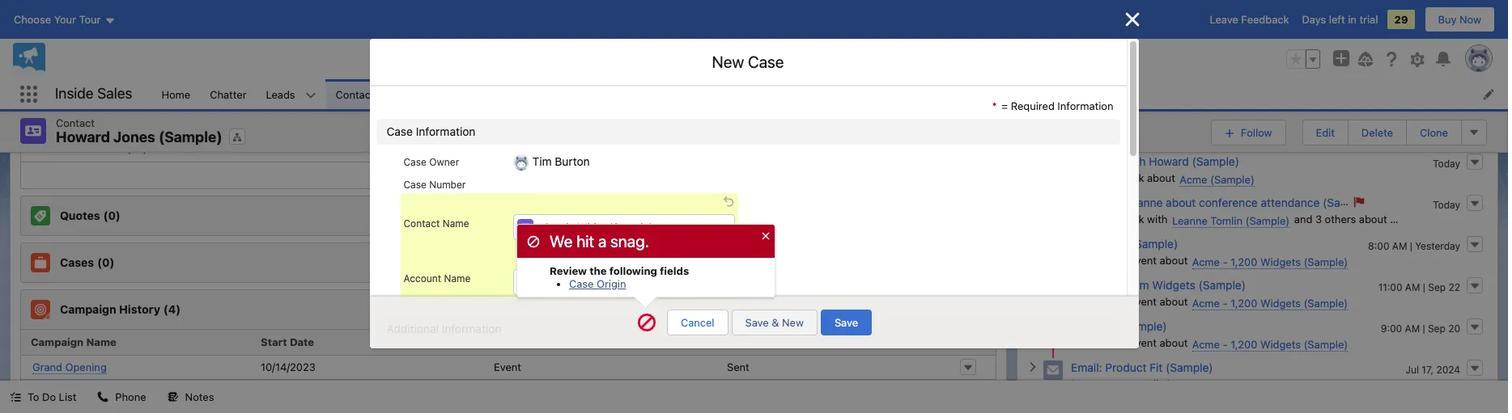 Task type: describe. For each thing, give the bounding box(es) containing it.
0 vertical spatial information
[[1057, 100, 1113, 113]]

0 horizontal spatial all
[[516, 169, 528, 182]]

contacts link
[[326, 79, 390, 109]]

campaign name element
[[21, 330, 254, 356]]

date: inside $20,000.00 close date:
[[711, 83, 737, 96]]

attendance
[[1261, 196, 1320, 209]]

follow for follow
[[1241, 126, 1272, 139]]

• for expand
[[1376, 13, 1381, 26]]

howard jones (sample)
[[56, 129, 222, 146]]

widgets inside acme - 170 widgets (sample) link
[[91, 42, 131, 55]]

hit
[[576, 232, 594, 251]]

acme - 1,200 widgets (sample)
[[357, 101, 513, 114]]

follow up with howard on timing (sample)
[[1094, 73, 1315, 86]]

tomlin
[[1210, 214, 1242, 227]]

acme up the contact image
[[32, 101, 60, 114]]

start
[[261, 336, 287, 349]]

sep for first call (sample)
[[1428, 323, 1446, 335]]

days left in trial
[[1302, 13, 1378, 26]]

date: inside $6,000.00 close date:
[[61, 141, 87, 154]]

today for you had a task about acme (sample)
[[1433, 157, 1460, 170]]

edit button
[[1302, 120, 1348, 145]]

notes
[[185, 391, 214, 404]]

1 horizontal spatial event
[[494, 361, 521, 374]]

discussion (sample) link
[[1071, 237, 1178, 251]]

had for demo
[[1094, 295, 1112, 308]]

demo platform widgets (sample)
[[1071, 278, 1246, 292]]

overdue
[[1120, 43, 1164, 56]]

acme left 140
[[357, 42, 385, 55]]

(sample) inside 'link'
[[173, 385, 217, 398]]

chatter
[[210, 88, 247, 101]]

date: inside the $110,000.00 close date:
[[386, 141, 412, 154]]

chatter link
[[200, 79, 256, 109]]

you for tomorrow
[[1073, 89, 1091, 102]]

delete button
[[1348, 120, 1407, 145]]

acme down tomlin
[[1192, 255, 1220, 268]]

you for 11:00 am | sep 22
[[1073, 295, 1091, 308]]

you for 9:00 am | sep 20
[[1073, 336, 1091, 349]]

stage: amount: close date: for 140
[[356, 57, 412, 96]]

you had a task with leanne tomlin (sample) and 3 others about
[[1073, 212, 1390, 227]]

event inside 'link'
[[143, 385, 170, 398]]

about inside you had a task with leanne tomlin (sample) and 3 others about
[[1359, 212, 1387, 225]]

$20,000.00 close date:
[[681, 70, 824, 96]]

demo platform widgets (sample) link
[[1071, 278, 1246, 292]]

cancel
[[681, 316, 714, 329]]

first call (sample) link
[[1071, 319, 1167, 333]]

leads link
[[256, 79, 305, 109]]

jones
[[113, 129, 155, 146]]

account name
[[404, 273, 471, 285]]

you inside you had a task with leanne tomlin (sample) and 3 others about
[[1073, 212, 1091, 225]]

contact for contact
[[56, 117, 95, 130]]

type element
[[487, 330, 720, 356]]

- left 300
[[63, 101, 68, 114]]

cases image
[[31, 253, 50, 272]]

9:00
[[1381, 323, 1402, 335]]

upcoming & overdue button
[[1028, 37, 1487, 63]]

snag.
[[610, 232, 649, 251]]

now
[[1459, 13, 1481, 26]]

you sent an email about acme (sample)
[[1073, 378, 1269, 392]]

cases
[[60, 256, 94, 269]]

jul
[[1406, 364, 1419, 376]]

owner
[[429, 156, 459, 168]]

leave feedback
[[1210, 13, 1289, 26]]

Contact Name text field
[[513, 215, 735, 241]]

8:00 am | yesterday
[[1368, 240, 1460, 252]]

status element
[[720, 330, 954, 356]]

widgets inside acme - 140 widgets (sample) link
[[417, 42, 457, 55]]

you have an upcoming task about acme - 1,200 widgets (sample)
[[1073, 89, 1398, 104]]

up
[[1107, 154, 1121, 168]]

event image
[[1043, 278, 1063, 298]]

140
[[396, 42, 414, 55]]

am for widgets
[[1405, 281, 1420, 293]]

sync with leanne about conference attendance (sample) link
[[1071, 195, 1370, 209]]

up
[[1130, 73, 1145, 86]]

widgets inside acme - 200 widgets (sample) link
[[743, 42, 783, 55]]

acme - 200 widgets (sample)
[[682, 42, 830, 55]]

0 horizontal spatial new
[[712, 53, 744, 71]]

& for save
[[772, 316, 779, 329]]

date: left 10/21/2023
[[711, 141, 737, 154]]

inverse image
[[1122, 10, 1142, 29]]

leave feedback link
[[1210, 13, 1289, 26]]

10/14/2023
[[261, 361, 316, 374]]

about down you had a task about acme (sample)
[[1166, 196, 1196, 209]]

amount: up contacts
[[356, 70, 397, 83]]

1,200 for first call (sample)
[[1231, 338, 1257, 351]]

start date element
[[254, 330, 487, 356]]

* = required information
[[992, 100, 1113, 113]]

acme up negotiation amount:
[[357, 101, 385, 114]]

leanne inside you had a task with leanne tomlin (sample) and 3 others about
[[1172, 214, 1208, 227]]

about up demo platform widgets (sample)
[[1160, 254, 1188, 267]]

email
[[1133, 378, 1158, 391]]

with right the up
[[1124, 154, 1146, 168]]

acme inside you sent an email about acme (sample)
[[1194, 379, 1222, 392]]

number
[[429, 179, 466, 191]]

case origin link
[[569, 278, 626, 291]]

1,200 inside you have an upcoming task about acme - 1,200 widgets (sample)
[[1280, 91, 1307, 104]]

sent
[[727, 361, 749, 374]]

amount: inside closed lost amount:
[[31, 128, 72, 141]]

we
[[550, 232, 573, 251]]

task image
[[1043, 73, 1063, 92]]

closed for lost
[[118, 115, 152, 128]]

sales
[[97, 85, 132, 102]]

date: up acme - 1,200 widgets (sample)
[[386, 83, 412, 96]]

new case
[[712, 53, 784, 71]]

1 horizontal spatial all
[[1424, 13, 1436, 26]]

list
[[59, 391, 76, 404]]

stage: amount: close date: for 170
[[31, 57, 87, 96]]

2024
[[1436, 364, 1460, 376]]

required
[[1011, 100, 1055, 113]]

0 vertical spatial am
[[1392, 240, 1407, 252]]

event for platform
[[1130, 295, 1157, 308]]

contact for contact name
[[404, 218, 440, 230]]

leave
[[1210, 13, 1238, 26]]

acme - 1,200 widgets (sample) link for first call (sample)
[[1192, 338, 1348, 352]]

to
[[909, 303, 919, 316]]

stage: for closed lost
[[31, 115, 62, 128]]

- right contacts
[[388, 101, 393, 114]]

howard for follow up with howard on timing (sample)
[[1173, 73, 1213, 86]]

case for case owner
[[404, 156, 426, 168]]

had for discussion
[[1094, 254, 1112, 267]]

you for 8:00 am | yesterday
[[1073, 254, 1091, 267]]

- down demo platform widgets (sample)
[[1223, 297, 1228, 310]]

acme - 170 widgets (sample) link
[[32, 42, 178, 56]]

save & new
[[745, 316, 804, 329]]

expand all button
[[1384, 7, 1437, 33]]

upcoming
[[1134, 89, 1183, 102]]

email image
[[1043, 361, 1063, 380]]

we hit a snag.
[[550, 232, 649, 251]]

you for today
[[1073, 171, 1091, 184]]

with right sync
[[1100, 196, 1122, 209]]

0 vertical spatial view
[[1448, 13, 1472, 26]]

add to campaign
[[887, 303, 971, 316]]

11:00 am | sep 22
[[1378, 281, 1460, 293]]

(sample) inside you had a task with leanne tomlin (sample) and 3 others about
[[1245, 214, 1290, 227]]

1,200 for discussion (sample)
[[1231, 255, 1257, 268]]

text error image
[[637, 313, 656, 333]]

call
[[1097, 319, 1117, 333]]

close date:
[[681, 141, 737, 154]]

follow up with howard (sample) link
[[1071, 154, 1239, 168]]

campaign for campaign name
[[31, 336, 84, 349]]

0 horizontal spatial leanne
[[1125, 196, 1163, 209]]

customer conference event (sample)
[[32, 385, 217, 398]]

acme inside you have an upcoming task about acme - 1,200 widgets (sample)
[[1242, 91, 1270, 104]]

product
[[1105, 361, 1147, 374]]

do
[[42, 391, 56, 404]]

we hit a snag. dialog
[[516, 224, 775, 310]]

yesterday
[[1415, 240, 1460, 252]]

case for case information
[[387, 125, 413, 138]]

information for additional information
[[442, 323, 501, 336]]

history
[[119, 303, 160, 316]]

(sample) inside you sent an email about acme (sample)
[[1225, 379, 1269, 392]]

300
[[71, 101, 90, 114]]

(sample) inside you have an upcoming task about acme - 1,200 widgets (sample)
[[1353, 91, 1398, 104]]

- down the leanne tomlin (sample) link
[[1223, 255, 1228, 268]]

10/24/2023
[[442, 141, 499, 154]]

to do list
[[28, 391, 76, 404]]

follow for follow up with howard (sample)
[[1071, 154, 1104, 168]]

fit
[[1150, 361, 1163, 374]]

had inside you had a task with leanne tomlin (sample) and 3 others about
[[1094, 212, 1112, 225]]

we hit a snag. review the following fields element
[[550, 265, 689, 278]]

contact name
[[404, 218, 469, 230]]

save for save & new
[[745, 316, 769, 329]]

refresh • expand all • view all
[[1335, 13, 1487, 26]]

stage: for closed won
[[681, 115, 712, 128]]

event for call
[[1130, 336, 1157, 349]]

opportunities
[[60, 5, 137, 19]]

origin
[[597, 278, 626, 291]]

email:
[[1071, 361, 1102, 374]]

170
[[71, 42, 88, 55]]

save for save
[[834, 316, 858, 329]]

about inside you had a task about acme (sample)
[[1147, 171, 1175, 184]]

1 vertical spatial view
[[489, 169, 513, 182]]



Task type: vqa. For each thing, say whether or not it's contained in the screenshot.
Calendar September 24, 2023–September 30, 2023
no



Task type: locate. For each thing, give the bounding box(es) containing it.
you inside you have an upcoming task about acme - 1,200 widgets (sample)
[[1073, 89, 1091, 102]]

& for upcoming
[[1109, 43, 1117, 56]]

a for you had a task about acme (sample)
[[1115, 171, 1121, 184]]

2 vertical spatial name
[[86, 336, 116, 349]]

list containing home
[[152, 79, 1508, 109]]

1,200 for demo platform widgets (sample)
[[1231, 297, 1257, 310]]

negotiation
[[442, 115, 499, 128]]

about up fit
[[1160, 336, 1188, 349]]

acme - 140 widgets (sample) link
[[357, 42, 504, 56]]

acme inside you had a task about acme (sample)
[[1180, 173, 1207, 186]]

an down platform
[[1115, 295, 1127, 308]]

event up the 'email: product fit (sample)' link
[[1130, 336, 1157, 349]]

a inside you had a task about acme (sample)
[[1115, 171, 1121, 184]]

1 vertical spatial today
[[1433, 199, 1460, 211]]

task for about
[[1124, 171, 1144, 184]]

stage: up the inside
[[31, 57, 62, 70]]

task down follow up with howard (sample)
[[1124, 171, 1144, 184]]

text default image left notes
[[167, 392, 179, 403]]

date: down search... button
[[711, 83, 737, 96]]

follow for follow up with howard on timing (sample)
[[1094, 73, 1127, 86]]

sep for demo platform widgets (sample)
[[1428, 281, 1446, 293]]

am right 11:00
[[1405, 281, 1420, 293]]

you inside you had a task about acme (sample)
[[1073, 171, 1091, 184]]

acme - 1,200 widgets (sample) link for demo platform widgets (sample)
[[1192, 297, 1348, 310]]

| left yesterday
[[1410, 240, 1412, 252]]

• for 2023
[[1114, 125, 1119, 138]]

1 horizontal spatial contact
[[404, 218, 440, 230]]

•
[[1376, 13, 1381, 26], [1440, 13, 1444, 26], [1114, 125, 1119, 138]]

you down discussion
[[1073, 254, 1091, 267]]

stage: down contacts list item
[[356, 115, 387, 128]]

an for (sample)
[[1115, 254, 1127, 267]]

a inside you had a task with leanne tomlin (sample) and 3 others about
[[1115, 212, 1121, 225]]

campaign for campaign history (4)
[[60, 303, 116, 316]]

an down discussion (sample)
[[1115, 254, 1127, 267]]

2 horizontal spatial all
[[1475, 13, 1487, 26]]

& inside button
[[772, 316, 779, 329]]

search...
[[599, 53, 642, 66]]

1 vertical spatial howard
[[56, 129, 110, 146]]

- left 140
[[388, 42, 393, 55]]

follow left the up
[[1071, 154, 1104, 168]]

notes button
[[158, 381, 224, 414]]

1 save from the left
[[745, 316, 769, 329]]

• left 29
[[1376, 13, 1381, 26]]

today for and
[[1433, 199, 1460, 211]]

all left "buy"
[[1424, 13, 1436, 26]]

opportunities image
[[31, 3, 50, 22]]

about
[[1209, 89, 1237, 102], [1147, 171, 1175, 184], [1166, 196, 1196, 209], [1359, 212, 1387, 225], [1160, 254, 1188, 267], [1160, 295, 1188, 308], [1160, 336, 1188, 349], [1161, 378, 1190, 391]]

left
[[1329, 13, 1345, 26]]

2 today from the top
[[1433, 199, 1460, 211]]

amount: inside negotiation amount:
[[356, 128, 397, 141]]

refresh
[[1335, 13, 1372, 26]]

1 horizontal spatial •
[[1376, 13, 1381, 26]]

0 vertical spatial |
[[1410, 240, 1412, 252]]

amount:
[[31, 70, 72, 83], [356, 70, 397, 83], [31, 128, 72, 141], [356, 128, 397, 141]]

| for widgets
[[1423, 281, 1425, 293]]

$110,000.00
[[442, 128, 503, 141]]

0 horizontal spatial closed
[[118, 115, 152, 128]]

close inside the $110,000.00 close date:
[[356, 141, 383, 154]]

contact down case number
[[404, 218, 440, 230]]

had
[[1094, 171, 1112, 184], [1094, 212, 1112, 225], [1094, 254, 1112, 267], [1094, 295, 1112, 308], [1094, 336, 1112, 349]]

all right the number
[[516, 169, 528, 182]]

&
[[1109, 43, 1117, 56], [772, 316, 779, 329]]

5 had from the top
[[1094, 336, 1112, 349]]

howard left on on the right
[[1173, 73, 1213, 86]]

• left now
[[1440, 13, 1444, 26]]

1 vertical spatial leanne
[[1172, 214, 1208, 227]]

acme (sample) link for you had a task about acme (sample)
[[1180, 173, 1254, 187]]

name
[[443, 218, 469, 230], [444, 273, 471, 285], [86, 336, 116, 349]]

today down the this month on the top right
[[1433, 157, 1460, 170]]

you down demo
[[1073, 295, 1091, 308]]

17,
[[1422, 364, 1434, 376]]

2 vertical spatial a
[[598, 232, 607, 251]]

stage: up contacts list item
[[356, 57, 387, 70]]

with down you had a task about acme (sample)
[[1147, 212, 1168, 225]]

| for (sample)
[[1423, 323, 1425, 335]]

2 vertical spatial |
[[1423, 323, 1425, 335]]

had inside you had a task about acme (sample)
[[1094, 171, 1112, 184]]

campaign right the to
[[922, 303, 971, 316]]

acme - 1,200 widgets (sample) link for discussion (sample)
[[1192, 255, 1348, 269]]

0 horizontal spatial view
[[489, 169, 513, 182]]

information right additional
[[442, 323, 501, 336]]

an down product
[[1118, 378, 1130, 391]]

opening
[[65, 361, 107, 374]]

additional
[[387, 323, 439, 336]]

stage: amount: close date:
[[31, 57, 87, 96], [356, 57, 412, 96]]

month
[[1446, 125, 1480, 138]]

am for (sample)
[[1405, 323, 1420, 335]]

stage: up the close date:
[[681, 115, 712, 128]]

text default image inside notes button
[[167, 392, 179, 403]]

you
[[1073, 89, 1091, 102], [1073, 171, 1091, 184], [1073, 212, 1091, 225], [1073, 254, 1091, 267], [1073, 295, 1091, 308], [1073, 336, 1091, 349], [1073, 378, 1091, 391]]

you had an event about acme - 1,200 widgets (sample) for widgets
[[1073, 295, 1348, 310]]

an right have
[[1120, 89, 1131, 102]]

september  •  2023
[[1053, 125, 1149, 138]]

event down demo platform widgets (sample)
[[1130, 295, 1157, 308]]

about inside you sent an email about acme (sample)
[[1161, 378, 1190, 391]]

2 vertical spatial information
[[442, 323, 501, 336]]

text default image for notes
[[167, 392, 179, 403]]

campaign name
[[31, 336, 116, 349]]

0 vertical spatial acme (sample) link
[[1180, 173, 1254, 187]]

text default image inside phone button
[[97, 392, 109, 403]]

acme - 200 widgets (sample) link
[[682, 42, 830, 56]]

sep left 22
[[1428, 281, 1446, 293]]

account
[[404, 273, 441, 285]]

0 vertical spatial name
[[443, 218, 469, 230]]

0 horizontal spatial text default image
[[97, 392, 109, 403]]

0 horizontal spatial contact
[[56, 117, 95, 130]]

& inside dropdown button
[[1109, 43, 1117, 56]]

information up september
[[1057, 100, 1113, 113]]

acme - 170 widgets (sample)
[[32, 42, 178, 55]]

1 vertical spatial you had an event about acme - 1,200 widgets (sample)
[[1073, 295, 1348, 310]]

an down first call (sample) link
[[1115, 336, 1127, 349]]

6 you from the top
[[1073, 336, 1091, 349]]

about down follow up with howard (sample)
[[1147, 171, 1175, 184]]

jul 17, 2024
[[1406, 364, 1460, 376]]

10/21/2023
[[767, 141, 822, 154]]

1 vertical spatial acme (sample) link
[[1194, 379, 1269, 393]]

grand opening
[[32, 361, 107, 374]]

howard
[[1173, 73, 1213, 86], [56, 129, 110, 146], [1149, 154, 1189, 168]]

1 vertical spatial &
[[772, 316, 779, 329]]

2 vertical spatial event
[[1130, 336, 1157, 349]]

amount: down contacts list item
[[356, 128, 397, 141]]

1 horizontal spatial leanne
[[1172, 214, 1208, 227]]

2 you had an event about acme - 1,200 widgets (sample) from the top
[[1073, 295, 1348, 310]]

2 stage: amount: close date: from the left
[[356, 57, 412, 96]]

information
[[1057, 100, 1113, 113], [416, 125, 475, 138], [442, 323, 501, 336]]

conference
[[83, 385, 140, 398]]

all
[[1424, 13, 1436, 26], [1475, 13, 1487, 26], [516, 169, 528, 182]]

today
[[1433, 157, 1460, 170], [1433, 199, 1460, 211]]

29
[[1394, 13, 1408, 26]]

- left 200
[[713, 42, 718, 55]]

campaign up grand in the bottom of the page
[[31, 336, 84, 349]]

2 horizontal spatial •
[[1440, 13, 1444, 26]]

timing
[[1233, 73, 1265, 86]]

0 vertical spatial follow
[[1094, 73, 1127, 86]]

task up discussion (sample)
[[1124, 212, 1144, 225]]

widgets inside you have an upcoming task about acme - 1,200 widgets (sample)
[[1310, 91, 1350, 104]]

with up upcoming in the top of the page
[[1148, 73, 1170, 86]]

$20,000.00
[[767, 70, 824, 83]]

edit
[[1316, 126, 1335, 139]]

1 event from the top
[[1130, 254, 1157, 267]]

close inside $6,000.00 close date:
[[31, 141, 58, 154]]

grand opening link
[[32, 361, 107, 374]]

save button
[[821, 310, 872, 336]]

first call (sample)
[[1071, 319, 1167, 333]]

name inside the campaign name element
[[86, 336, 116, 349]]

a inside dialog
[[598, 232, 607, 251]]

additional information
[[387, 323, 501, 336]]

save inside button
[[745, 316, 769, 329]]

group
[[1286, 49, 1320, 69]]

0 vertical spatial sep
[[1428, 281, 1446, 293]]

9:00 am | sep 20
[[1381, 323, 1460, 335]]

you had an event about acme - 1,200 widgets (sample) down tomlin
[[1073, 254, 1348, 268]]

all right "buy"
[[1475, 13, 1487, 26]]

1 vertical spatial follow
[[1241, 126, 1272, 139]]

about down on on the right
[[1209, 89, 1237, 102]]

acme down timing
[[1242, 91, 1270, 104]]

september
[[1053, 125, 1111, 138]]

8:00
[[1368, 240, 1389, 252]]

stage: down the inside
[[31, 115, 62, 128]]

closed up 10/21/2023
[[767, 115, 801, 128]]

event for (sample)
[[1130, 254, 1157, 267]]

about down demo platform widgets (sample) link
[[1160, 295, 1188, 308]]

had down discussion
[[1094, 254, 1112, 267]]

(0) right quotes
[[103, 209, 120, 222]]

this
[[1421, 125, 1444, 138]]

add
[[887, 303, 906, 316]]

a for we hit a snag.
[[598, 232, 607, 251]]

an inside you have an upcoming task about acme - 1,200 widgets (sample)
[[1120, 89, 1131, 102]]

1 you had an event about acme - 1,200 widgets (sample) from the top
[[1073, 254, 1348, 268]]

1 vertical spatial task
[[1124, 171, 1144, 184]]

follow inside button
[[1241, 126, 1272, 139]]

an for platform
[[1115, 295, 1127, 308]]

0 vertical spatial leanne
[[1125, 196, 1163, 209]]

about down the high-priority task image
[[1359, 212, 1387, 225]]

acme right email
[[1194, 379, 1222, 392]]

text default image for phone
[[97, 392, 109, 403]]

fields
[[660, 265, 689, 278]]

case
[[748, 53, 784, 71], [387, 125, 413, 138], [404, 156, 426, 168], [404, 179, 426, 191], [569, 278, 594, 291]]

case inside review the following fields case origin
[[569, 278, 594, 291]]

- left 170
[[63, 42, 68, 55]]

0 horizontal spatial view all link
[[21, 161, 996, 188]]

campaign inside the campaign name element
[[31, 336, 84, 349]]

0 horizontal spatial event
[[143, 385, 170, 398]]

(sample) inside you had a task about acme (sample)
[[1210, 173, 1254, 186]]

had down the up
[[1094, 171, 1112, 184]]

| left 22
[[1423, 281, 1425, 293]]

0 vertical spatial (0)
[[103, 209, 120, 222]]

2 text default image from the left
[[167, 392, 179, 403]]

1 closed from the left
[[118, 115, 152, 128]]

|
[[1410, 240, 1412, 252], [1423, 281, 1425, 293], [1423, 323, 1425, 335]]

& left 'overdue'
[[1109, 43, 1117, 56]]

0 vertical spatial contact
[[56, 117, 95, 130]]

2 event from the top
[[1130, 295, 1157, 308]]

a right hit
[[598, 232, 607, 251]]

you inside you sent an email about acme (sample)
[[1073, 378, 1091, 391]]

200
[[720, 42, 740, 55]]

campaign inside add to campaign button
[[922, 303, 971, 316]]

1 vertical spatial information
[[416, 125, 475, 138]]

list
[[152, 79, 1508, 109]]

1 vertical spatial event
[[143, 385, 170, 398]]

1 vertical spatial a
[[1115, 212, 1121, 225]]

7 you from the top
[[1073, 378, 1091, 391]]

(0) for quotes (0)
[[103, 209, 120, 222]]

acme (sample) link for you sent an email about acme (sample)
[[1194, 379, 1269, 393]]

text default image
[[97, 392, 109, 403], [167, 392, 179, 403]]

an for call
[[1115, 336, 1127, 349]]

(0) for cases (0)
[[97, 256, 114, 269]]

3 event from the top
[[1130, 336, 1157, 349]]

amount: down 300
[[31, 128, 72, 141]]

phone
[[115, 391, 146, 404]]

campaign up campaign name
[[60, 303, 116, 316]]

0 vertical spatial task
[[1186, 89, 1206, 102]]

0 horizontal spatial &
[[772, 316, 779, 329]]

2 you from the top
[[1073, 171, 1091, 184]]

2 vertical spatial task
[[1124, 212, 1144, 225]]

1 vertical spatial contact
[[404, 218, 440, 230]]

clone button
[[1406, 120, 1462, 145]]

howard up you had a task about acme (sample)
[[1149, 154, 1189, 168]]

0 vertical spatial &
[[1109, 43, 1117, 56]]

1 vertical spatial am
[[1405, 281, 1420, 293]]

1 horizontal spatial stage: amount: close date:
[[356, 57, 412, 96]]

1 you from the top
[[1073, 89, 1091, 102]]

you down sync
[[1073, 212, 1091, 225]]

1 vertical spatial sep
[[1428, 323, 1446, 335]]

0 vertical spatial howard
[[1173, 73, 1213, 86]]

you had an event about acme - 1,200 widgets (sample) for (sample)
[[1073, 336, 1348, 351]]

1 vertical spatial name
[[444, 273, 471, 285]]

others
[[1325, 212, 1356, 225]]

won
[[804, 115, 826, 128]]

- inside you have an upcoming task about acme - 1,200 widgets (sample)
[[1272, 91, 1277, 104]]

1 vertical spatial new
[[782, 316, 804, 329]]

you had an event about acme - 1,200 widgets (sample) up you sent an email about acme (sample)
[[1073, 336, 1348, 351]]

save up 'status'
[[745, 316, 769, 329]]

contacts list item
[[326, 79, 411, 109]]

an inside you sent an email about acme (sample)
[[1118, 378, 1130, 391]]

0 vertical spatial a
[[1115, 171, 1121, 184]]

0 vertical spatial event
[[494, 361, 521, 374]]

0 vertical spatial today
[[1433, 157, 1460, 170]]

2 vertical spatial am
[[1405, 323, 1420, 335]]

stage: for negotiation
[[356, 115, 387, 128]]

this month
[[1421, 125, 1480, 138]]

a for you had a task with leanne tomlin (sample) and 3 others about
[[1115, 212, 1121, 225]]

5 you from the top
[[1073, 295, 1091, 308]]

name down the number
[[443, 218, 469, 230]]

howard for follow up with howard (sample)
[[1149, 154, 1189, 168]]

2 vertical spatial you had an event about acme - 1,200 widgets (sample)
[[1073, 336, 1348, 351]]

review
[[550, 265, 587, 278]]

date
[[290, 336, 314, 349]]

closed inside closed lost amount:
[[118, 115, 152, 128]]

closed for won
[[767, 115, 801, 128]]

4 you from the top
[[1073, 254, 1091, 267]]

text default image
[[10, 392, 21, 403]]

acme up you sent an email about acme (sample)
[[1192, 338, 1220, 351]]

2023
[[1121, 125, 1149, 138]]

information for case information
[[416, 125, 475, 138]]

you up sync
[[1073, 171, 1091, 184]]

(4)
[[163, 303, 181, 316]]

amount: up the inside
[[31, 70, 72, 83]]

follow up have
[[1094, 73, 1127, 86]]

you down first
[[1073, 336, 1091, 349]]

1 vertical spatial |
[[1423, 281, 1425, 293]]

buy now button
[[1424, 6, 1495, 32]]

to do list button
[[0, 381, 86, 414]]

task for with
[[1124, 212, 1144, 225]]

acme - 1,200 widgets (sample) link
[[1242, 91, 1398, 105], [357, 101, 513, 115], [1192, 255, 1348, 269], [1192, 297, 1348, 310], [1192, 338, 1348, 352]]

3 you from the top
[[1073, 212, 1091, 225]]

& up status element
[[772, 316, 779, 329]]

1 horizontal spatial view all link
[[1447, 7, 1488, 33]]

buy
[[1438, 13, 1457, 26]]

follow down you have an upcoming task about acme - 1,200 widgets (sample)
[[1241, 126, 1272, 139]]

an for product
[[1118, 378, 1130, 391]]

$110,000.00 close date:
[[356, 128, 503, 154]]

home link
[[152, 79, 200, 109]]

you for jul 17, 2024
[[1073, 378, 1091, 391]]

task inside you had a task with leanne tomlin (sample) and 3 others about
[[1124, 212, 1144, 225]]

today up yesterday
[[1433, 199, 1460, 211]]

stage: amount: close date: down 140
[[356, 57, 412, 96]]

0 vertical spatial new
[[712, 53, 744, 71]]

text default image left phone
[[97, 392, 109, 403]]

tomorrow
[[1415, 76, 1460, 88]]

contact down 300
[[56, 117, 95, 130]]

0 horizontal spatial stage: amount: close date:
[[31, 57, 87, 96]]

(0)
[[103, 209, 120, 222], [97, 256, 114, 269]]

task inside you had a task about acme (sample)
[[1124, 171, 1144, 184]]

-
[[63, 42, 68, 55], [388, 42, 393, 55], [713, 42, 718, 55], [1272, 91, 1277, 104], [63, 101, 68, 114], [388, 101, 393, 114], [1223, 255, 1228, 268], [1223, 297, 1228, 310], [1223, 338, 1228, 351]]

0 vertical spatial view all link
[[1447, 7, 1488, 33]]

a up discussion (sample)
[[1115, 212, 1121, 225]]

1 vertical spatial view all link
[[21, 161, 996, 188]]

save inside button
[[834, 316, 858, 329]]

task inside you have an upcoming task about acme - 1,200 widgets (sample)
[[1186, 89, 1206, 102]]

2 had from the top
[[1094, 212, 1112, 225]]

2 closed from the left
[[767, 115, 801, 128]]

leanne down you had a task about acme (sample)
[[1125, 196, 1163, 209]]

am
[[1392, 240, 1407, 252], [1405, 281, 1420, 293], [1405, 323, 1420, 335]]

acme down demo platform widgets (sample)
[[1192, 297, 1220, 310]]

widgets inside acme - 300 widgets (sample) link
[[93, 101, 134, 114]]

am right 8:00
[[1392, 240, 1407, 252]]

home
[[161, 88, 190, 101]]

the
[[589, 265, 607, 278]]

date: up 300
[[61, 83, 87, 96]]

name for campaign name
[[86, 336, 116, 349]]

1 horizontal spatial &
[[1109, 43, 1117, 56]]

contact image
[[20, 118, 46, 144]]

1 vertical spatial (0)
[[97, 256, 114, 269]]

Account Name text field
[[513, 270, 735, 296]]

- up you sent an email about acme (sample)
[[1223, 338, 1228, 351]]

11/15/2023
[[767, 83, 820, 96]]

2 vertical spatial howard
[[1149, 154, 1189, 168]]

date: up case owner
[[386, 141, 412, 154]]

1 horizontal spatial closed
[[767, 115, 801, 128]]

inside
[[55, 85, 94, 102]]

acme up sync with leanne about conference attendance (sample) link at the right of the page
[[1180, 173, 1207, 186]]

$6,000.00 close date:
[[31, 128, 168, 154]]

0 vertical spatial event
[[1130, 254, 1157, 267]]

1 horizontal spatial new
[[782, 316, 804, 329]]

cancel button
[[667, 310, 728, 336]]

close inside $20,000.00 close date:
[[681, 83, 708, 96]]

acme left 200
[[682, 42, 710, 55]]

1 stage: amount: close date: from the left
[[31, 57, 87, 96]]

3 had from the top
[[1094, 254, 1112, 267]]

new inside button
[[782, 316, 804, 329]]

- up follow button
[[1272, 91, 1277, 104]]

acme left 170
[[32, 42, 60, 55]]

1 horizontal spatial text default image
[[167, 392, 179, 403]]

save up status element
[[834, 316, 858, 329]]

1 vertical spatial event
[[1130, 295, 1157, 308]]

a down the up
[[1115, 171, 1121, 184]]

4 had from the top
[[1094, 295, 1112, 308]]

1 text default image from the left
[[97, 392, 109, 403]]

name for contact name
[[443, 218, 469, 230]]

had for first
[[1094, 336, 1112, 349]]

3 you had an event about acme - 1,200 widgets (sample) from the top
[[1073, 336, 1348, 351]]

2 save from the left
[[834, 316, 858, 329]]

1 today from the top
[[1433, 157, 1460, 170]]

high-priority task image
[[1353, 197, 1365, 208]]

with inside you had a task with leanne tomlin (sample) and 3 others about
[[1147, 212, 1168, 225]]

name for account name
[[444, 273, 471, 285]]

closed up jones at the left top
[[118, 115, 152, 128]]

name right account
[[444, 273, 471, 285]]

leads list item
[[256, 79, 326, 109]]

0 horizontal spatial •
[[1114, 125, 1119, 138]]

1 horizontal spatial save
[[834, 316, 858, 329]]

am right 9:00 on the right bottom of page
[[1405, 323, 1420, 335]]

0 vertical spatial you had an event about acme - 1,200 widgets (sample)
[[1073, 254, 1348, 268]]

0 horizontal spatial save
[[745, 316, 769, 329]]

2 vertical spatial follow
[[1071, 154, 1104, 168]]

stage: amount: close date: down 170
[[31, 57, 87, 96]]

save & new button
[[731, 310, 817, 336]]

1 horizontal spatial view
[[1448, 13, 1472, 26]]

demo
[[1071, 278, 1102, 292]]

about inside you have an upcoming task about acme - 1,200 widgets (sample)
[[1209, 89, 1237, 102]]

case for case number
[[404, 179, 426, 191]]

contacts
[[336, 88, 380, 101]]

event down discussion (sample)
[[1130, 254, 1157, 267]]

1 had from the top
[[1094, 171, 1112, 184]]



